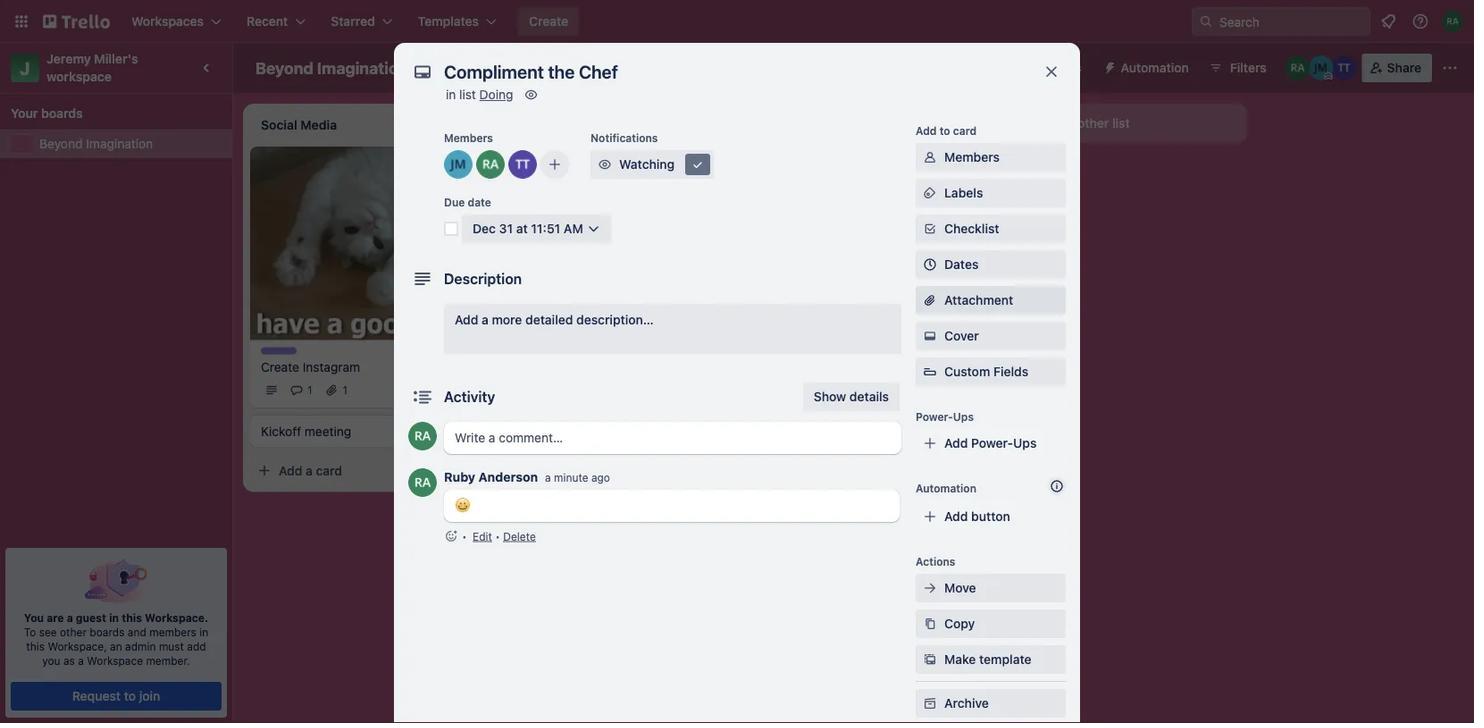 Task type: describe. For each thing, give the bounding box(es) containing it.
request
[[72, 689, 121, 703]]

filters button
[[1204, 54, 1272, 82]]

delete link
[[503, 530, 536, 543]]

checklist
[[945, 221, 1000, 236]]

another
[[1064, 116, 1109, 130]]

copy link
[[916, 610, 1066, 638]]

color: bold red, title: "thoughts" element
[[515, 154, 564, 167]]

0 horizontal spatial create from template… image
[[458, 463, 472, 478]]

labels link
[[916, 179, 1066, 207]]

0 horizontal spatial 1
[[307, 384, 312, 396]]

to for join
[[124, 689, 136, 703]]

show details
[[814, 389, 889, 404]]

custom
[[945, 364, 991, 379]]

back to home image
[[43, 7, 110, 36]]

thoughts thinking
[[515, 155, 564, 181]]

notifications
[[591, 131, 658, 144]]

and
[[128, 626, 146, 638]]

the
[[588, 205, 607, 220]]

copy
[[945, 616, 975, 631]]

create button
[[518, 7, 579, 36]]

you
[[42, 654, 60, 667]]

kickoff
[[261, 424, 301, 438]]

date
[[468, 196, 491, 208]]

add for add button
[[945, 509, 968, 524]]

create instagram
[[261, 359, 360, 374]]

sm image right the watching
[[689, 156, 707, 173]]

imagination inside text field
[[317, 58, 408, 77]]

sm image for watching
[[596, 156, 614, 173]]

detailed
[[526, 312, 573, 327]]

make template link
[[916, 645, 1066, 674]]

attachment
[[945, 293, 1014, 307]]

add members to card image
[[548, 156, 562, 173]]

delete
[[503, 530, 536, 543]]

sm image for make template
[[921, 651, 939, 669]]

star or unstar board image
[[428, 61, 442, 75]]

add for add another list
[[1037, 116, 1060, 130]]

move
[[945, 580, 977, 595]]

sm image for automation
[[1096, 54, 1121, 79]]

to
[[24, 626, 36, 638]]

0 vertical spatial jeremy miller (jeremymiller198) image
[[1309, 55, 1334, 80]]

compliment the chef link
[[515, 204, 722, 222]]

beyond imagination inside text field
[[256, 58, 408, 77]]

custom fields
[[945, 364, 1029, 379]]

Search field
[[1214, 8, 1370, 35]]

add a more detailed description… link
[[444, 304, 902, 354]]

add for add to card
[[916, 124, 937, 137]]

automation inside button
[[1121, 60, 1189, 75]]

workspace,
[[48, 640, 107, 652]]

grinning image
[[455, 497, 471, 513]]

at
[[516, 221, 528, 236]]

1 horizontal spatial create from template… image
[[965, 163, 980, 177]]

primary element
[[0, 0, 1475, 43]]

0 horizontal spatial beyond
[[39, 136, 83, 151]]

power- inside power-ups button
[[1016, 60, 1058, 75]]

Dec 31 checkbox
[[515, 225, 576, 247]]

create for create instagram
[[261, 359, 299, 374]]

power-ups button
[[981, 54, 1093, 82]]

boards inside you are a guest in this workspace. to see other boards and members in this workspace, an admin must add you as a workspace member.
[[90, 626, 125, 638]]

card for add a card
[[316, 463, 342, 478]]

your boards with 1 items element
[[11, 103, 213, 124]]

0 vertical spatial boards
[[41, 106, 83, 121]]

0 horizontal spatial this
[[26, 640, 45, 652]]

1 vertical spatial ruby anderson (rubyanderson7) image
[[408, 468, 437, 497]]

add a more detailed description…
[[455, 312, 654, 327]]

sm image down workspace visible button
[[522, 86, 540, 104]]

1 horizontal spatial ups
[[1014, 436, 1037, 450]]

kickoff meeting link
[[261, 422, 468, 440]]

1 horizontal spatial 1
[[343, 384, 348, 396]]

workspace.
[[145, 611, 208, 624]]

sm image for move
[[921, 579, 939, 597]]

thoughts
[[515, 155, 564, 167]]

anderson
[[479, 470, 538, 484]]

doing link
[[480, 87, 513, 102]]

0 horizontal spatial ups
[[953, 410, 974, 423]]

card for add to card
[[954, 124, 977, 137]]

0 vertical spatial members
[[444, 131, 493, 144]]

you
[[24, 611, 44, 624]]

see
[[39, 626, 57, 638]]

0 vertical spatial list
[[459, 87, 476, 102]]

a right as
[[78, 654, 84, 667]]

archive link
[[916, 689, 1066, 718]]

edit
[[473, 530, 492, 543]]

in list doing
[[446, 87, 513, 102]]

actions
[[916, 555, 956, 568]]

0 horizontal spatial power-ups
[[916, 410, 974, 423]]

0 notifications image
[[1378, 11, 1400, 32]]

instagram
[[303, 359, 360, 374]]

labels
[[945, 185, 983, 200]]

sm image for cover
[[921, 327, 939, 345]]

join
[[139, 689, 160, 703]]

a right are
[[67, 611, 73, 624]]

you are a guest in this workspace. to see other boards and members in this workspace, an admin must add you as a workspace member.
[[24, 611, 208, 667]]

add
[[187, 640, 206, 652]]

sm image for copy
[[921, 615, 939, 633]]

create instagram link
[[261, 358, 468, 376]]

are
[[47, 611, 64, 624]]

other
[[60, 626, 87, 638]]

workspace visible button
[[453, 54, 602, 82]]

admin
[[125, 640, 156, 652]]

visible
[[554, 60, 592, 75]]

add another list button
[[1005, 104, 1248, 143]]

ago
[[592, 471, 610, 484]]

workspace visible
[[485, 60, 592, 75]]

jeremy miller's workspace
[[46, 51, 141, 84]]

j
[[20, 57, 30, 78]]

make template
[[945, 652, 1032, 667]]

sm image for checklist
[[921, 220, 939, 238]]

due date
[[444, 196, 491, 208]]

cover
[[945, 328, 979, 343]]

request to join button
[[11, 682, 221, 711]]

your boards
[[11, 106, 83, 121]]

31 for dec 31
[[559, 230, 571, 242]]

•
[[495, 530, 500, 543]]

filters
[[1230, 60, 1267, 75]]

dec 31 at 11:51 am
[[473, 221, 583, 236]]

minute
[[554, 471, 589, 484]]

description
[[444, 270, 522, 287]]

1 vertical spatial jeremy miller (jeremymiller198) image
[[444, 150, 473, 179]]

0 horizontal spatial terry turtle (terryturtle) image
[[509, 150, 537, 179]]

2 vertical spatial jeremy miller (jeremymiller198) image
[[679, 225, 701, 247]]

board image
[[617, 60, 631, 74]]

0 horizontal spatial automation
[[916, 482, 977, 494]]



Task type: vqa. For each thing, say whether or not it's contained in the screenshot.
Add a card BUTTON
yes



Task type: locate. For each thing, give the bounding box(es) containing it.
sm image inside "make template" link
[[921, 651, 939, 669]]

2 vertical spatial ups
[[1014, 436, 1037, 450]]

1 vertical spatial list
[[1113, 116, 1130, 130]]

add left another
[[1037, 116, 1060, 130]]

0 horizontal spatial 31
[[499, 221, 513, 236]]

dec inside dec 31 checkbox
[[536, 230, 556, 242]]

terry turtle (terryturtle) image left add members to card image
[[509, 150, 537, 179]]

terry turtle (terryturtle) image down compliment the chef link in the top of the page
[[654, 225, 676, 247]]

0 horizontal spatial workspace
[[87, 654, 143, 667]]

am
[[564, 221, 583, 236]]

custom fields button
[[916, 363, 1066, 381]]

jeremy miller (jeremymiller198) image down compliment the chef link in the top of the page
[[679, 225, 701, 247]]

ruby anderson (rubyanderson7) image
[[1443, 11, 1464, 32], [408, 468, 437, 497]]

this down to
[[26, 640, 45, 652]]

activity
[[444, 388, 496, 405]]

in
[[446, 87, 456, 102], [109, 611, 119, 624], [200, 626, 208, 638]]

ruby anderson (rubyanderson7) image right open information menu image
[[1443, 11, 1464, 32]]

add up members link
[[916, 124, 937, 137]]

dates
[[945, 257, 979, 272]]

guest
[[76, 611, 106, 624]]

list
[[459, 87, 476, 102], [1113, 116, 1130, 130]]

sm image inside members link
[[921, 148, 939, 166]]

1 horizontal spatial 31
[[559, 230, 571, 242]]

due
[[444, 196, 465, 208]]

1 horizontal spatial power-
[[972, 436, 1014, 450]]

dec
[[473, 221, 496, 236], [536, 230, 556, 242]]

workspace up the doing link
[[485, 60, 551, 75]]

add button
[[945, 509, 1011, 524]]

1 down create instagram
[[307, 384, 312, 396]]

archive
[[945, 696, 989, 711]]

1 horizontal spatial in
[[200, 626, 208, 638]]

dec inside dec 31 at 11:51 am button
[[473, 221, 496, 236]]

list right another
[[1113, 116, 1130, 130]]

a inside 'link'
[[482, 312, 489, 327]]

automation up add another list button on the right top of page
[[1121, 60, 1189, 75]]

1 horizontal spatial members
[[945, 150, 1000, 164]]

beyond imagination link
[[39, 135, 222, 153]]

a left minute
[[545, 471, 551, 484]]

doing
[[480, 87, 513, 102]]

0 vertical spatial create
[[529, 14, 569, 29]]

automation button
[[1096, 54, 1200, 82]]

0 vertical spatial beyond imagination
[[256, 58, 408, 77]]

1 vertical spatial workspace
[[87, 654, 143, 667]]

add for add a card
[[279, 463, 302, 478]]

sm image down "add to card"
[[921, 148, 939, 166]]

1 vertical spatial beyond imagination
[[39, 136, 153, 151]]

thinking link
[[515, 164, 722, 182]]

sm image left labels
[[921, 184, 939, 202]]

add left more
[[455, 312, 479, 327]]

0 vertical spatial beyond
[[256, 58, 313, 77]]

list left the doing link
[[459, 87, 476, 102]]

sm image
[[1096, 54, 1121, 79], [596, 156, 614, 173], [689, 156, 707, 173], [921, 184, 939, 202], [921, 579, 939, 597], [921, 615, 939, 633]]

create from template… image up labels
[[965, 163, 980, 177]]

0 horizontal spatial ruby anderson (rubyanderson7) image
[[408, 468, 437, 497]]

edit link
[[473, 530, 492, 543]]

0 vertical spatial to
[[940, 124, 951, 137]]

members up labels
[[945, 150, 1000, 164]]

0 horizontal spatial to
[[124, 689, 136, 703]]

0 horizontal spatial create
[[261, 359, 299, 374]]

description…
[[577, 312, 654, 327]]

31 inside button
[[499, 221, 513, 236]]

add button button
[[916, 502, 1066, 531]]

1 vertical spatial to
[[124, 689, 136, 703]]

sm image left copy
[[921, 615, 939, 633]]

beyond imagination
[[256, 58, 408, 77], [39, 136, 153, 151]]

0 vertical spatial workspace
[[485, 60, 551, 75]]

1 vertical spatial ups
[[953, 410, 974, 423]]

power-
[[1016, 60, 1058, 75], [916, 410, 953, 423], [972, 436, 1014, 450]]

0 horizontal spatial dec
[[473, 221, 496, 236]]

create for create
[[529, 14, 569, 29]]

2 horizontal spatial ups
[[1058, 60, 1082, 75]]

card down meeting
[[316, 463, 342, 478]]

jeremy
[[46, 51, 91, 66]]

0 horizontal spatial beyond imagination
[[39, 136, 153, 151]]

imagination down your boards with 1 items element
[[86, 136, 153, 151]]

automation up add button
[[916, 482, 977, 494]]

add for add a more detailed description…
[[455, 312, 479, 327]]

in left the doing link
[[446, 87, 456, 102]]

0 horizontal spatial power-
[[916, 410, 953, 423]]

compliment
[[515, 205, 584, 220]]

1 horizontal spatial card
[[954, 124, 977, 137]]

attachment button
[[916, 286, 1066, 315]]

must
[[159, 640, 184, 652]]

sm image inside "archive" link
[[921, 694, 939, 712]]

workspace down an
[[87, 654, 143, 667]]

members
[[444, 131, 493, 144], [945, 150, 1000, 164]]

edit • delete
[[473, 530, 536, 543]]

as
[[63, 654, 75, 667]]

show details link
[[803, 383, 900, 411]]

workspace
[[485, 60, 551, 75], [87, 654, 143, 667]]

power-ups
[[1016, 60, 1082, 75], [916, 410, 974, 423]]

1 horizontal spatial dec
[[536, 230, 556, 242]]

1 horizontal spatial power-ups
[[1016, 60, 1082, 75]]

a down kickoff meeting
[[306, 463, 313, 478]]

automation
[[1121, 60, 1189, 75], [916, 482, 977, 494]]

color: purple, title: none image
[[261, 347, 297, 354]]

2 vertical spatial power-
[[972, 436, 1014, 450]]

add power-ups
[[945, 436, 1037, 450]]

1 horizontal spatial to
[[940, 124, 951, 137]]

2 vertical spatial terry turtle (terryturtle) image
[[654, 225, 676, 247]]

add for add power-ups
[[945, 436, 968, 450]]

add to card
[[916, 124, 977, 137]]

2 horizontal spatial in
[[446, 87, 456, 102]]

power-ups down custom
[[916, 410, 974, 423]]

add inside 'link'
[[455, 312, 479, 327]]

1 horizontal spatial workspace
[[485, 60, 551, 75]]

0 vertical spatial create from template… image
[[965, 163, 980, 177]]

workspace inside you are a guest in this workspace. to see other boards and members in this workspace, an admin must add you as a workspace member.
[[87, 654, 143, 667]]

1 vertical spatial in
[[109, 611, 119, 624]]

add
[[1037, 116, 1060, 130], [916, 124, 937, 137], [455, 312, 479, 327], [945, 436, 968, 450], [279, 463, 302, 478], [945, 509, 968, 524]]

sm image up add another list button on the right top of page
[[1096, 54, 1121, 79]]

0 vertical spatial terry turtle (terryturtle) image
[[1332, 55, 1357, 80]]

0 horizontal spatial card
[[316, 463, 342, 478]]

miller's
[[94, 51, 138, 66]]

sm image inside labels 'link'
[[921, 184, 939, 202]]

a minute ago link
[[545, 471, 610, 484]]

None text field
[[435, 55, 1025, 88]]

0 horizontal spatial list
[[459, 87, 476, 102]]

1 vertical spatial members
[[945, 150, 1000, 164]]

add down kickoff
[[279, 463, 302, 478]]

list inside button
[[1113, 116, 1130, 130]]

search image
[[1199, 14, 1214, 29]]

1 vertical spatial terry turtle (terryturtle) image
[[509, 150, 537, 179]]

power-ups inside button
[[1016, 60, 1082, 75]]

31 left at
[[499, 221, 513, 236]]

jeremy miller (jeremymiller198) image
[[1309, 55, 1334, 80], [444, 150, 473, 179], [679, 225, 701, 247]]

1 horizontal spatial beyond
[[256, 58, 313, 77]]

1 horizontal spatial imagination
[[317, 58, 408, 77]]

terry turtle (terryturtle) image
[[450, 379, 472, 401]]

1 horizontal spatial this
[[122, 611, 142, 624]]

0 vertical spatial in
[[446, 87, 456, 102]]

ruby anderson a minute ago
[[444, 470, 610, 484]]

create down color: purple, title: none icon
[[261, 359, 299, 374]]

workspace inside button
[[485, 60, 551, 75]]

members
[[149, 626, 197, 638]]

to up members link
[[940, 124, 951, 137]]

0 vertical spatial automation
[[1121, 60, 1189, 75]]

1 vertical spatial create from template… image
[[458, 463, 472, 478]]

1 horizontal spatial list
[[1113, 116, 1130, 130]]

Write a comment text field
[[444, 422, 902, 454]]

1 horizontal spatial create
[[529, 14, 569, 29]]

add reaction image
[[444, 527, 458, 545]]

card inside button
[[316, 463, 342, 478]]

add left button
[[945, 509, 968, 524]]

beyond inside text field
[[256, 58, 313, 77]]

fields
[[994, 364, 1029, 379]]

sm image for archive
[[921, 694, 939, 712]]

add a card button
[[250, 456, 450, 485]]

your
[[11, 106, 38, 121]]

this up "and"
[[122, 611, 142, 624]]

31 inside checkbox
[[559, 230, 571, 242]]

to for card
[[940, 124, 951, 137]]

sm image left archive on the bottom
[[921, 694, 939, 712]]

terry turtle (terryturtle) image left the share button
[[1332, 55, 1357, 80]]

0 vertical spatial this
[[122, 611, 142, 624]]

dec 31 at 11:51 am button
[[462, 214, 612, 243]]

1 horizontal spatial boards
[[90, 626, 125, 638]]

share
[[1388, 60, 1422, 75]]

0 horizontal spatial boards
[[41, 106, 83, 121]]

Mark due date as complete checkbox
[[444, 222, 458, 236]]

0 horizontal spatial members
[[444, 131, 493, 144]]

31 down compliment the chef
[[559, 230, 571, 242]]

to inside button
[[124, 689, 136, 703]]

dec for dec 31
[[536, 230, 556, 242]]

dates button
[[916, 250, 1066, 279]]

boards up an
[[90, 626, 125, 638]]

2 vertical spatial in
[[200, 626, 208, 638]]

1 vertical spatial power-ups
[[916, 410, 974, 423]]

0 vertical spatial card
[[954, 124, 977, 137]]

compliment the chef
[[515, 205, 637, 220]]

1 horizontal spatial ruby anderson (rubyanderson7) image
[[1443, 11, 1464, 32]]

sm image
[[522, 86, 540, 104], [921, 148, 939, 166], [921, 220, 939, 238], [921, 327, 939, 345], [921, 651, 939, 669], [921, 694, 939, 712]]

sm image left the checklist
[[921, 220, 939, 238]]

power- down custom fields button
[[972, 436, 1014, 450]]

1 vertical spatial boards
[[90, 626, 125, 638]]

1 vertical spatial beyond
[[39, 136, 83, 151]]

31
[[499, 221, 513, 236], [559, 230, 571, 242]]

show
[[814, 389, 847, 404]]

ups inside button
[[1058, 60, 1082, 75]]

template
[[980, 652, 1032, 667]]

add down custom
[[945, 436, 968, 450]]

ups up the add power-ups
[[953, 410, 974, 423]]

thinking
[[515, 166, 564, 181]]

power- inside add power-ups link
[[972, 436, 1014, 450]]

create up workspace visible
[[529, 14, 569, 29]]

kickoff meeting
[[261, 424, 351, 438]]

2 horizontal spatial 1
[[601, 230, 606, 242]]

sm image inside the automation button
[[1096, 54, 1121, 79]]

boards right your
[[41, 106, 83, 121]]

1 vertical spatial card
[[316, 463, 342, 478]]

ups up add another list
[[1058, 60, 1082, 75]]

0 vertical spatial power-ups
[[1016, 60, 1082, 75]]

add a card
[[279, 463, 342, 478]]

show menu image
[[1442, 59, 1459, 77]]

1 vertical spatial create
[[261, 359, 299, 374]]

cover link
[[916, 322, 1066, 350]]

jeremy miller (jeremymiller198) image up the due
[[444, 150, 473, 179]]

sm image inside checklist 'link'
[[921, 220, 939, 238]]

a left more
[[482, 312, 489, 327]]

sm image for members
[[921, 148, 939, 166]]

sm image down notifications
[[596, 156, 614, 173]]

an
[[110, 640, 122, 652]]

0 horizontal spatial jeremy miller (jeremymiller198) image
[[444, 150, 473, 179]]

a inside button
[[306, 463, 313, 478]]

to left join
[[124, 689, 136, 703]]

sm image for labels
[[921, 184, 939, 202]]

1 vertical spatial automation
[[916, 482, 977, 494]]

sm image inside copy link
[[921, 615, 939, 633]]

dec for dec 31 at 11:51 am
[[473, 221, 496, 236]]

create from template… image up grinning icon
[[458, 463, 472, 478]]

1 horizontal spatial beyond imagination
[[256, 58, 408, 77]]

in right guest
[[109, 611, 119, 624]]

imagination left star or unstar board icon
[[317, 58, 408, 77]]

members down in list doing
[[444, 131, 493, 144]]

31 for dec 31 at 11:51 am
[[499, 221, 513, 236]]

sm image inside move link
[[921, 579, 939, 597]]

meeting
[[305, 424, 351, 438]]

create inside button
[[529, 14, 569, 29]]

0 horizontal spatial imagination
[[86, 136, 153, 151]]

a inside "ruby anderson a minute ago"
[[545, 471, 551, 484]]

ruby
[[444, 470, 476, 484]]

open information menu image
[[1412, 13, 1430, 30]]

ruby anderson (rubyanderson7) image left the ruby at left
[[408, 468, 437, 497]]

1 horizontal spatial automation
[[1121, 60, 1189, 75]]

share button
[[1363, 54, 1433, 82]]

1 horizontal spatial terry turtle (terryturtle) image
[[654, 225, 676, 247]]

0 vertical spatial ruby anderson (rubyanderson7) image
[[1443, 11, 1464, 32]]

more
[[492, 312, 522, 327]]

Board name text field
[[247, 54, 417, 82]]

ruby anderson (rubyanderson7) image
[[1286, 55, 1311, 80], [476, 150, 505, 179], [704, 225, 726, 247], [408, 422, 437, 450]]

2 horizontal spatial terry turtle (terryturtle) image
[[1332, 55, 1357, 80]]

power- down custom
[[916, 410, 953, 423]]

sm image left cover
[[921, 327, 939, 345]]

watching button
[[591, 150, 714, 179]]

dec 31
[[536, 230, 571, 242]]

1 vertical spatial power-
[[916, 410, 953, 423]]

sm image down actions
[[921, 579, 939, 597]]

jeremy miller (jeremymiller198) image down search field
[[1309, 55, 1334, 80]]

in up add
[[200, 626, 208, 638]]

card up members link
[[954, 124, 977, 137]]

2 horizontal spatial jeremy miller (jeremymiller198) image
[[1309, 55, 1334, 80]]

1 vertical spatial imagination
[[86, 136, 153, 151]]

member.
[[146, 654, 190, 667]]

create from template… image
[[965, 163, 980, 177], [458, 463, 472, 478]]

ups down fields
[[1014, 436, 1037, 450]]

1 vertical spatial this
[[26, 640, 45, 652]]

1 horizontal spatial jeremy miller (jeremymiller198) image
[[679, 225, 701, 247]]

sm image inside cover 'link'
[[921, 327, 939, 345]]

terry turtle (terryturtle) image
[[1332, 55, 1357, 80], [509, 150, 537, 179], [654, 225, 676, 247]]

1 down instagram
[[343, 384, 348, 396]]

power-ups up add another list
[[1016, 60, 1082, 75]]

chef
[[610, 205, 637, 220]]

power- up add another list
[[1016, 60, 1058, 75]]

0 vertical spatial power-
[[1016, 60, 1058, 75]]

sm image left make
[[921, 651, 939, 669]]

0 vertical spatial imagination
[[317, 58, 408, 77]]

0 vertical spatial ups
[[1058, 60, 1082, 75]]

2 horizontal spatial power-
[[1016, 60, 1058, 75]]

0 horizontal spatial in
[[109, 611, 119, 624]]

1 down the
[[601, 230, 606, 242]]



